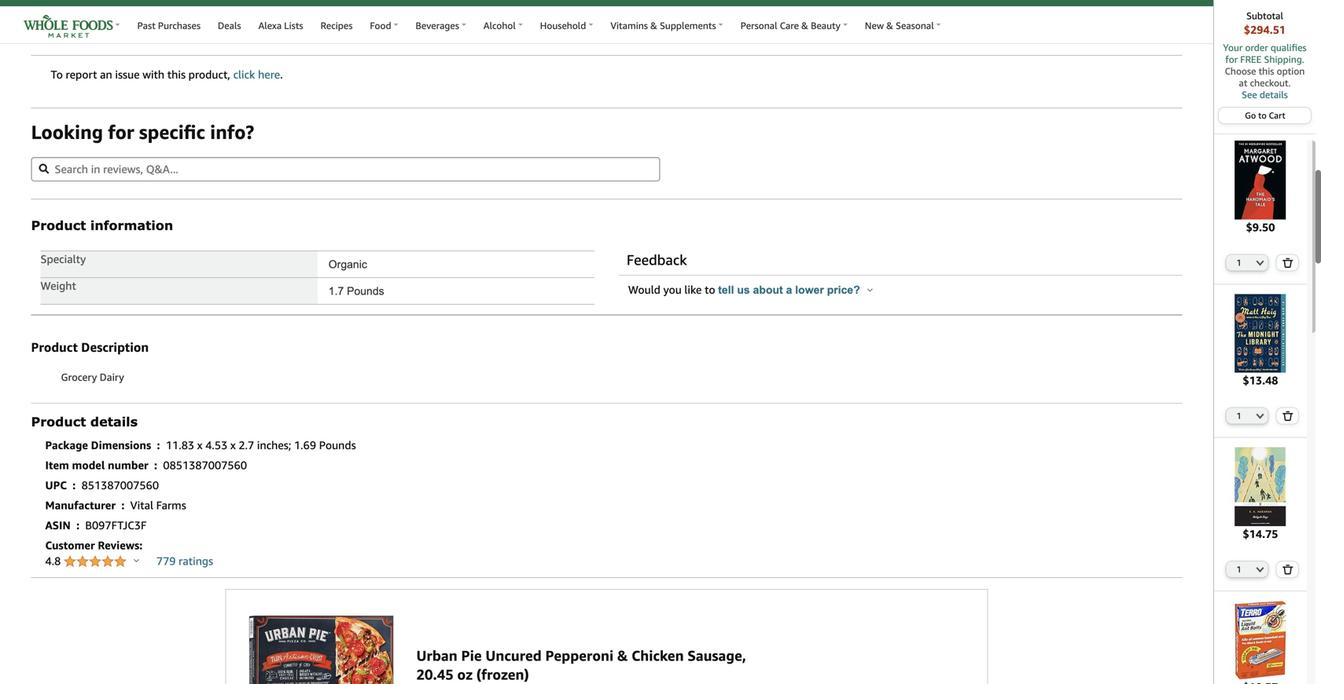 Task type: locate. For each thing, give the bounding box(es) containing it.
2 or from the left
[[793, 26, 803, 39]]

for
[[1225, 54, 1238, 65], [108, 121, 134, 143]]

1 horizontal spatial x
[[230, 439, 236, 452]]

4.53
[[205, 439, 227, 452]]

0 horizontal spatial or
[[678, 26, 689, 39]]

package dimensions                                     ‏                                         :                                     ‎ 11.83 x 4.53 x 2.7 inches; 1.69 pounds item model number                                     ‏                                         :                                     ‎ 0851387007560 upc                                     ‏                                         :                                     ‎ 851387007560 manufacturer                                     ‏                                         :                                     ‎ vital farms asin                                     ‏                                         :                                     ‎ b097ftjc3f
[[45, 439, 356, 532]]

0 horizontal spatial details
[[90, 414, 138, 430]]

alexa lists
[[258, 20, 303, 31]]

product
[[31, 218, 86, 233], [31, 340, 78, 355], [31, 414, 86, 430]]

search image
[[39, 164, 49, 174]]

1 vertical spatial details
[[90, 414, 138, 430]]

1 delete image from the top
[[1282, 411, 1293, 422]]

to report an issue with this product, click here .
[[51, 68, 283, 81]]

3 product from the top
[[31, 414, 86, 430]]

1 horizontal spatial &
[[801, 20, 808, 31]]

about
[[753, 284, 783, 296]]

1 horizontal spatial to
[[705, 283, 715, 296]]

0 horizontal spatial not
[[294, 26, 311, 39]]

& right the new
[[886, 20, 893, 31]]

for left specific
[[108, 121, 134, 143]]

to right the go
[[1258, 110, 1267, 121]]

dropdown image down $13.48 on the right
[[1256, 413, 1264, 420]]

0 horizontal spatial &
[[650, 20, 657, 31]]

& right treat,
[[650, 20, 657, 31]]

1 x from the left
[[197, 439, 203, 452]]

popover image down reviews:
[[134, 559, 139, 563]]

851387007560
[[81, 479, 159, 492]]

disclaimer
[[82, 3, 136, 16]]

0 horizontal spatial x
[[197, 439, 203, 452]]

info?
[[210, 121, 254, 143]]

‏ right the upc
[[70, 479, 70, 492]]

deals
[[218, 20, 241, 31]]

tell us about a lower price?
[[718, 284, 863, 296]]

dropdown image down $14.75
[[1256, 567, 1264, 573]]

1 up terro t300b liquid ant killer, 12 bait stations image
[[1237, 565, 1242, 575]]

been
[[314, 26, 338, 39]]

product description
[[31, 340, 149, 355]]

2.7
[[239, 439, 254, 452]]

1 product from the top
[[31, 218, 86, 233]]

delete image for $13.48
[[1282, 411, 1293, 422]]

‎ up manufacturer
[[79, 479, 79, 492]]

0 horizontal spatial this
[[167, 68, 186, 81]]

dropdown image for $14.75
[[1256, 567, 1264, 573]]

‎ down manufacturer
[[82, 519, 82, 532]]

product up specialty
[[31, 218, 86, 233]]

0 vertical spatial details
[[1260, 89, 1288, 100]]

0 vertical spatial for
[[1225, 54, 1238, 65]]

dropdown image
[[1256, 260, 1264, 266], [1256, 413, 1264, 420], [1256, 567, 1264, 573]]

2 vertical spatial 1
[[1237, 565, 1242, 575]]

3 & from the left
[[886, 20, 893, 31]]

pounds right the 1.7
[[347, 285, 384, 297]]

go
[[1245, 110, 1256, 121]]

pounds inside package dimensions                                     ‏                                         :                                     ‎ 11.83 x 4.53 x 2.7 inches; 1.69 pounds item model number                                     ‏                                         :                                     ‎ 0851387007560 upc                                     ‏                                         :                                     ‎ 851387007560 manufacturer                                     ‏                                         :                                     ‎ vital farms asin                                     ‏                                         :                                     ‎ b097ftjc3f
[[319, 439, 356, 452]]

would you like to
[[628, 283, 718, 296]]

have
[[267, 26, 291, 39]]

are
[[472, 26, 488, 39]]

1 horizontal spatial popover image
[[867, 288, 873, 292]]

lower
[[795, 284, 824, 296]]

1 vertical spatial popover image
[[134, 559, 139, 563]]

.
[[280, 68, 283, 81]]

popover image
[[867, 288, 873, 292], [134, 559, 139, 563]]

an
[[100, 68, 112, 81]]

fda
[[427, 26, 447, 39]]

by
[[393, 26, 405, 39]]

alcohol
[[484, 20, 516, 31]]

specialty
[[40, 253, 86, 266]]

customer reviews:
[[45, 539, 143, 552]]

delete image up terro t300b liquid ant killer, 12 bait stations image
[[1282, 565, 1293, 575]]

0 vertical spatial delete image
[[1282, 411, 1293, 422]]

& inside vitamins & supplements link
[[650, 20, 657, 31]]

here
[[258, 68, 280, 81]]

1 horizontal spatial this
[[1259, 66, 1274, 77]]

us
[[737, 284, 750, 296]]

lists
[[284, 20, 303, 31]]

organic
[[329, 259, 367, 271]]

intended
[[510, 26, 555, 39]]

$294.51
[[1244, 23, 1286, 36]]

not right have
[[294, 26, 311, 39]]

2 & from the left
[[801, 20, 808, 31]]

dropdown image left delete icon
[[1256, 260, 1264, 266]]

number
[[108, 459, 148, 472]]

‏ left the 11.83 at bottom
[[154, 439, 154, 452]]

specialty organic
[[40, 253, 367, 271]]

0 vertical spatial popover image
[[867, 288, 873, 292]]

customer
[[45, 539, 95, 552]]

1 horizontal spatial for
[[1225, 54, 1238, 65]]

popover image right price?
[[867, 288, 873, 292]]

this right with
[[167, 68, 186, 81]]

2 delete image from the top
[[1282, 565, 1293, 575]]

1 dropdown image from the top
[[1256, 260, 1264, 266]]

1 vertical spatial for
[[108, 121, 134, 143]]

details up dimensions
[[90, 414, 138, 430]]

the handmaid&#39;s tale image
[[1221, 141, 1300, 220]]

3 dropdown image from the top
[[1256, 567, 1264, 573]]

looking for specific info?
[[31, 121, 254, 143]]

details
[[1260, 89, 1288, 100], [90, 414, 138, 430]]

upc
[[45, 479, 67, 492]]

delete image
[[1282, 411, 1293, 422], [1282, 565, 1293, 575]]

0 horizontal spatial popover image
[[134, 559, 139, 563]]

2 vertical spatial product
[[31, 414, 86, 430]]

condition.
[[841, 26, 891, 39]]

beauty
[[811, 20, 841, 31]]

close image
[[1320, 9, 1321, 19]]

see
[[1242, 89, 1257, 100]]

option
[[1277, 66, 1305, 77]]

& inside new & seasonal link
[[886, 20, 893, 31]]

recipes
[[321, 20, 353, 31]]

2 product from the top
[[31, 340, 78, 355]]

0 vertical spatial 1
[[1237, 258, 1242, 268]]

1 vertical spatial product
[[31, 340, 78, 355]]

3 1 from the top
[[1237, 565, 1242, 575]]

0 vertical spatial product
[[31, 218, 86, 233]]

product up "grocery" at bottom left
[[31, 340, 78, 355]]

1 vertical spatial delete image
[[1282, 565, 1293, 575]]

1 1 from the top
[[1237, 258, 1242, 268]]

2 vertical spatial dropdown image
[[1256, 567, 1264, 573]]

vitamins & supplements link
[[602, 13, 732, 37]]

personal
[[741, 20, 777, 31]]

to right intended
[[558, 26, 568, 39]]

2 x from the left
[[230, 439, 236, 452]]

or left health
[[793, 26, 803, 39]]

delete image up malgudi days (penguin classics) image
[[1282, 411, 1293, 422]]

2 horizontal spatial &
[[886, 20, 893, 31]]

details down checkout.
[[1260, 89, 1288, 100]]

1 for $9.50
[[1237, 258, 1242, 268]]

tell us about a lower price? button
[[718, 284, 873, 296]]

popover image inside tell us about a lower price? button
[[867, 288, 873, 292]]

1 horizontal spatial not
[[490, 26, 507, 39]]

: left 'vital'
[[121, 499, 125, 512]]

click here link
[[233, 68, 280, 81]]

x left 2.7 at the left of page
[[230, 439, 236, 452]]

care
[[780, 20, 799, 31]]

1 horizontal spatial or
[[793, 26, 803, 39]]

2 horizontal spatial to
[[1258, 110, 1267, 121]]

product up package
[[31, 414, 86, 430]]

‏ right 'asin'
[[73, 519, 73, 532]]

x left 4.53
[[197, 439, 203, 452]]

1 up malgudi days (penguin classics) image
[[1237, 411, 1242, 422]]

purchases
[[158, 20, 201, 31]]

pounds right 1.69
[[319, 439, 356, 452]]

None submit
[[1277, 255, 1298, 271], [1277, 409, 1298, 424], [1277, 562, 1298, 578], [1277, 255, 1298, 271], [1277, 409, 1298, 424], [1277, 562, 1298, 578]]

0 vertical spatial dropdown image
[[1256, 260, 1264, 266]]

regarding
[[111, 26, 159, 39]]

description
[[81, 340, 149, 355]]

‏ right number
[[151, 459, 151, 472]]

or right cure,
[[678, 26, 689, 39]]

not right are
[[490, 26, 507, 39]]

& for vitamins
[[650, 20, 657, 31]]

for down your at the right top of page
[[1225, 54, 1238, 65]]

& right care on the top right of page
[[801, 20, 808, 31]]

specific
[[139, 121, 205, 143]]

to left tell
[[705, 283, 715, 296]]

2 vertical spatial to
[[705, 283, 715, 296]]

this up checkout.
[[1259, 66, 1274, 77]]

reviews:
[[98, 539, 143, 552]]

0 vertical spatial to
[[558, 26, 568, 39]]

1 horizontal spatial details
[[1260, 89, 1288, 100]]

‎ left 'vital'
[[127, 499, 127, 512]]

inches;
[[257, 439, 291, 452]]

household
[[540, 20, 586, 31]]

‎
[[163, 439, 163, 452], [160, 459, 160, 472], [79, 479, 79, 492], [127, 499, 127, 512], [82, 519, 82, 532]]

details inside the your order qualifies for free shipping. choose this option at checkout. see details
[[1260, 89, 1288, 100]]

1 vertical spatial dropdown image
[[1256, 413, 1264, 420]]

1 left delete icon
[[1237, 258, 1242, 268]]

past purchases
[[137, 20, 201, 31]]

1 vertical spatial pounds
[[319, 439, 356, 452]]

choose
[[1225, 66, 1256, 77]]

farms
[[156, 499, 186, 512]]

2 dropdown image from the top
[[1256, 413, 1264, 420]]

1 vertical spatial 1
[[1237, 411, 1242, 422]]

1 & from the left
[[650, 20, 657, 31]]

0 vertical spatial pounds
[[347, 285, 384, 297]]

2 1 from the top
[[1237, 411, 1242, 422]]



Task type: vqa. For each thing, say whether or not it's contained in the screenshot.
topmost Delete icon
yes



Task type: describe. For each thing, give the bounding box(es) containing it.
& inside personal care & beauty link
[[801, 20, 808, 31]]

checkout.
[[1250, 77, 1291, 88]]

2 not from the left
[[490, 26, 507, 39]]

weight 1.7 pounds
[[40, 279, 384, 297]]

at
[[1239, 77, 1248, 88]]

statements
[[51, 26, 108, 39]]

delete image
[[1282, 258, 1293, 268]]

for inside the your order qualifies for free shipping. choose this option at checkout. see details
[[1225, 54, 1238, 65]]

legal
[[51, 3, 79, 16]]

price?
[[827, 284, 860, 296]]

go to cart link
[[1219, 108, 1311, 123]]

see details link
[[1222, 89, 1308, 101]]

product information
[[31, 218, 173, 233]]

product details
[[31, 414, 138, 430]]

cure,
[[652, 26, 676, 39]]

0 horizontal spatial to
[[558, 26, 568, 39]]

new & seasonal link
[[856, 13, 950, 37]]

1.69
[[294, 439, 316, 452]]

779
[[156, 555, 176, 568]]

subtotal
[[1247, 10, 1283, 21]]

0851387007560
[[163, 459, 247, 472]]

seasonal
[[896, 20, 934, 31]]

legal disclaimer
[[51, 3, 136, 16]]

recipes link
[[312, 13, 361, 37]]

dimensions
[[91, 439, 151, 452]]

report
[[66, 68, 97, 81]]

you
[[663, 283, 682, 296]]

1 not from the left
[[294, 26, 311, 39]]

go to cart
[[1245, 110, 1286, 121]]

‎ right number
[[160, 459, 160, 472]]

past purchases link
[[129, 13, 209, 37]]

1.7
[[329, 285, 344, 297]]

manufacturer
[[45, 499, 116, 512]]

weight
[[40, 279, 76, 292]]

1 for $14.75
[[1237, 565, 1242, 575]]

order
[[1245, 42, 1268, 53]]

& for new
[[886, 20, 893, 31]]

the midnight library: a gma book club pick (a novel) image
[[1221, 294, 1300, 373]]

779 ratings link
[[156, 555, 213, 568]]

your order qualifies for free shipping. choose this option at checkout. see details
[[1223, 42, 1307, 100]]

treat,
[[622, 26, 649, 39]]

‎ left the 11.83 at bottom
[[163, 439, 163, 452]]

asin
[[45, 519, 71, 532]]

grocery
[[61, 371, 97, 384]]

alexa lists link
[[250, 13, 312, 37]]

0 horizontal spatial for
[[108, 121, 134, 143]]

‏ down 851387007560
[[118, 499, 118, 512]]

cart
[[1269, 110, 1286, 121]]

a
[[786, 284, 792, 296]]

model
[[72, 459, 105, 472]]

deals link
[[209, 13, 250, 37]]

grocery dairy
[[61, 371, 124, 384]]

$14.75
[[1243, 528, 1278, 541]]

product,
[[188, 68, 230, 81]]

new & seasonal
[[865, 20, 934, 31]]

looking
[[31, 121, 103, 143]]

to
[[51, 68, 63, 81]]

dietary
[[162, 26, 197, 39]]

free
[[1240, 54, 1262, 65]]

subtotal $294.51
[[1244, 10, 1286, 36]]

terro t300b liquid ant killer, 12 bait stations image
[[1221, 601, 1300, 680]]

: right the upc
[[73, 479, 76, 492]]

issue
[[115, 68, 140, 81]]

the
[[408, 26, 424, 39]]

personal care & beauty
[[741, 20, 841, 31]]

1 vertical spatial to
[[1258, 110, 1267, 121]]

information
[[90, 218, 173, 233]]

food link
[[361, 13, 407, 37]]

product for product description
[[31, 340, 78, 355]]

dropdown image for $9.50
[[1256, 260, 1264, 266]]

this inside the your order qualifies for free shipping. choose this option at checkout. see details
[[1259, 66, 1274, 77]]

$13.48
[[1243, 374, 1278, 387]]

food
[[370, 20, 391, 31]]

household link
[[531, 13, 602, 37]]

click
[[233, 68, 255, 81]]

popover image inside 4.8 button
[[134, 559, 139, 563]]

with
[[142, 68, 164, 81]]

product for product details
[[31, 414, 86, 430]]

1 or from the left
[[678, 26, 689, 39]]

: right number
[[154, 459, 157, 472]]

supplements
[[200, 26, 264, 39]]

vitamins
[[610, 20, 648, 31]]

malgudi days (penguin classics) image
[[1221, 448, 1300, 527]]

dairy
[[100, 371, 124, 384]]

Search in reviews, Q&A... search field
[[31, 157, 660, 181]]

4.8 button
[[45, 555, 139, 570]]

pounds inside the weight 1.7 pounds
[[347, 285, 384, 297]]

feedback
[[627, 251, 687, 268]]

product for product information
[[31, 218, 86, 233]]

any
[[733, 26, 751, 39]]

shipping.
[[1264, 54, 1304, 65]]

new
[[865, 20, 884, 31]]

beverages link
[[407, 13, 475, 37]]

package
[[45, 439, 88, 452]]

dropdown image for $13.48
[[1256, 413, 1264, 420]]

qualifies
[[1271, 42, 1307, 53]]

vital
[[130, 499, 153, 512]]

whole foods image
[[20, 13, 113, 44]]

: right 'asin'
[[76, 519, 79, 532]]

tell
[[718, 284, 734, 296]]

11.83
[[166, 439, 194, 452]]

supplements
[[660, 20, 716, 31]]

1 for $13.48
[[1237, 411, 1242, 422]]

and
[[450, 26, 469, 39]]

: left the 11.83 at bottom
[[157, 439, 160, 452]]

past
[[137, 20, 156, 31]]

health
[[806, 26, 838, 39]]

like
[[684, 283, 702, 296]]

disease
[[754, 26, 790, 39]]

ratings
[[179, 555, 213, 568]]

delete image for $14.75
[[1282, 565, 1293, 575]]



